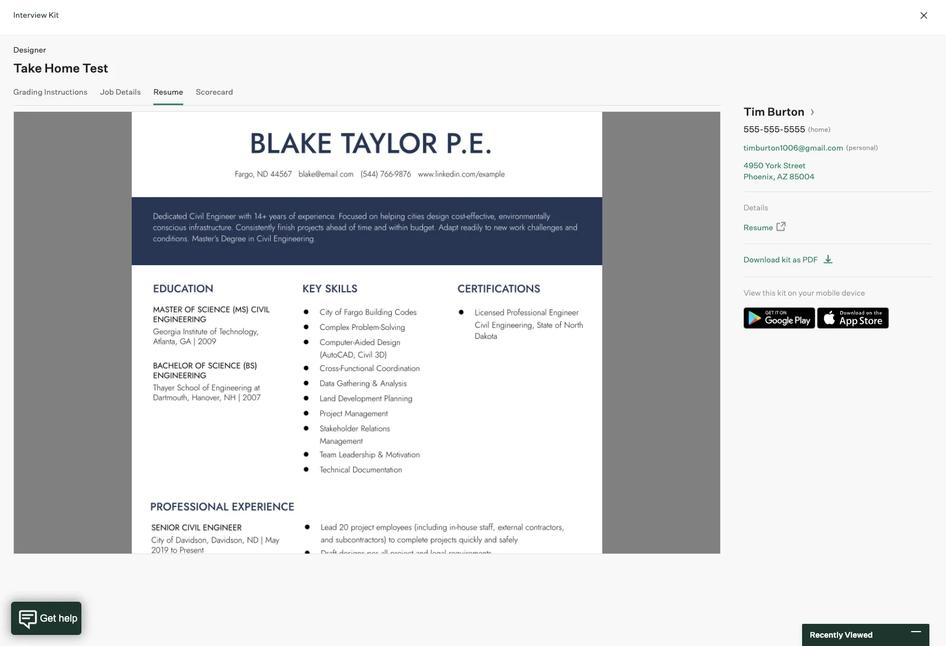 Task type: describe. For each thing, give the bounding box(es) containing it.
0 vertical spatial kit
[[782, 255, 791, 264]]

interview kit
[[13, 10, 59, 19]]

grading instructions
[[13, 87, 88, 96]]

mobile
[[816, 288, 840, 297]]

phoenix,
[[744, 171, 776, 181]]

timburton1006@gmail.com (personal)
[[744, 143, 879, 152]]

0 vertical spatial details
[[116, 87, 141, 96]]

0 vertical spatial resume link
[[154, 87, 183, 103]]

az
[[777, 171, 788, 181]]

4950 york street phoenix, az 85004
[[744, 161, 815, 181]]

burton
[[768, 104, 805, 118]]

take
[[13, 60, 42, 75]]

1 horizontal spatial details
[[744, 203, 769, 212]]

tim burton link
[[744, 104, 815, 118]]

1 vertical spatial kit
[[778, 288, 787, 297]]

view this kit on your mobile device
[[744, 288, 865, 297]]

tim burton 555-555-5555 (home)
[[744, 104, 831, 135]]

grading instructions link
[[13, 87, 88, 103]]

1 vertical spatial resume
[[744, 223, 773, 232]]

device
[[842, 288, 865, 297]]

pdf
[[803, 255, 818, 264]]

viewed
[[845, 630, 873, 640]]

street
[[784, 161, 806, 170]]

instructions
[[44, 87, 88, 96]]

job details link
[[100, 87, 141, 103]]

5555
[[784, 123, 806, 135]]

scorecard link
[[196, 87, 233, 103]]

this
[[763, 288, 776, 297]]

interview
[[13, 10, 47, 19]]



Task type: vqa. For each thing, say whether or not it's contained in the screenshot.
the middle the Jobs
no



Task type: locate. For each thing, give the bounding box(es) containing it.
job
[[100, 87, 114, 96]]

grading
[[13, 87, 43, 96]]

1 555- from the left
[[744, 123, 764, 135]]

555-
[[744, 123, 764, 135], [764, 123, 784, 135]]

85004
[[790, 171, 815, 181]]

details
[[116, 87, 141, 96], [744, 203, 769, 212]]

555- down "tim burton" link
[[764, 123, 784, 135]]

york
[[765, 161, 782, 170]]

tim
[[744, 104, 765, 118]]

0 horizontal spatial resume link
[[154, 87, 183, 103]]

details down phoenix,
[[744, 203, 769, 212]]

recently viewed
[[810, 630, 873, 640]]

(personal)
[[846, 143, 879, 151]]

555- down tim
[[744, 123, 764, 135]]

0 horizontal spatial resume
[[154, 87, 183, 96]]

(home)
[[808, 125, 831, 133]]

download kit as pdf
[[744, 255, 818, 264]]

test
[[82, 60, 108, 75]]

0 vertical spatial resume
[[154, 87, 183, 96]]

2 555- from the left
[[764, 123, 784, 135]]

0 horizontal spatial details
[[116, 87, 141, 96]]

1 vertical spatial details
[[744, 203, 769, 212]]

take home test
[[13, 60, 108, 75]]

as
[[793, 255, 801, 264]]

download
[[744, 255, 780, 264]]

kit
[[49, 10, 59, 19]]

resume left scorecard in the top of the page
[[154, 87, 183, 96]]

resume
[[154, 87, 183, 96], [744, 223, 773, 232]]

your
[[799, 288, 815, 297]]

on
[[788, 288, 797, 297]]

1 horizontal spatial resume
[[744, 223, 773, 232]]

kit left as
[[782, 255, 791, 264]]

view
[[744, 288, 761, 297]]

timburton1006@gmail.com link
[[744, 142, 844, 153]]

home
[[44, 60, 80, 75]]

kit left "on"
[[778, 288, 787, 297]]

4950
[[744, 161, 764, 170]]

designer
[[13, 45, 46, 54]]

kit
[[782, 255, 791, 264], [778, 288, 787, 297]]

resume link left scorecard link
[[154, 87, 183, 103]]

download kit as pdf link
[[744, 252, 837, 267]]

scorecard
[[196, 87, 233, 96]]

recently
[[810, 630, 843, 640]]

1 vertical spatial resume link
[[744, 221, 787, 234]]

resume link up download
[[744, 221, 787, 234]]

job details
[[100, 87, 141, 96]]

resume up download
[[744, 223, 773, 232]]

details right job
[[116, 87, 141, 96]]

timburton1006@gmail.com
[[744, 143, 844, 152]]

1 horizontal spatial resume link
[[744, 221, 787, 234]]

close image
[[918, 9, 931, 22]]

resume link
[[154, 87, 183, 103], [744, 221, 787, 234]]



